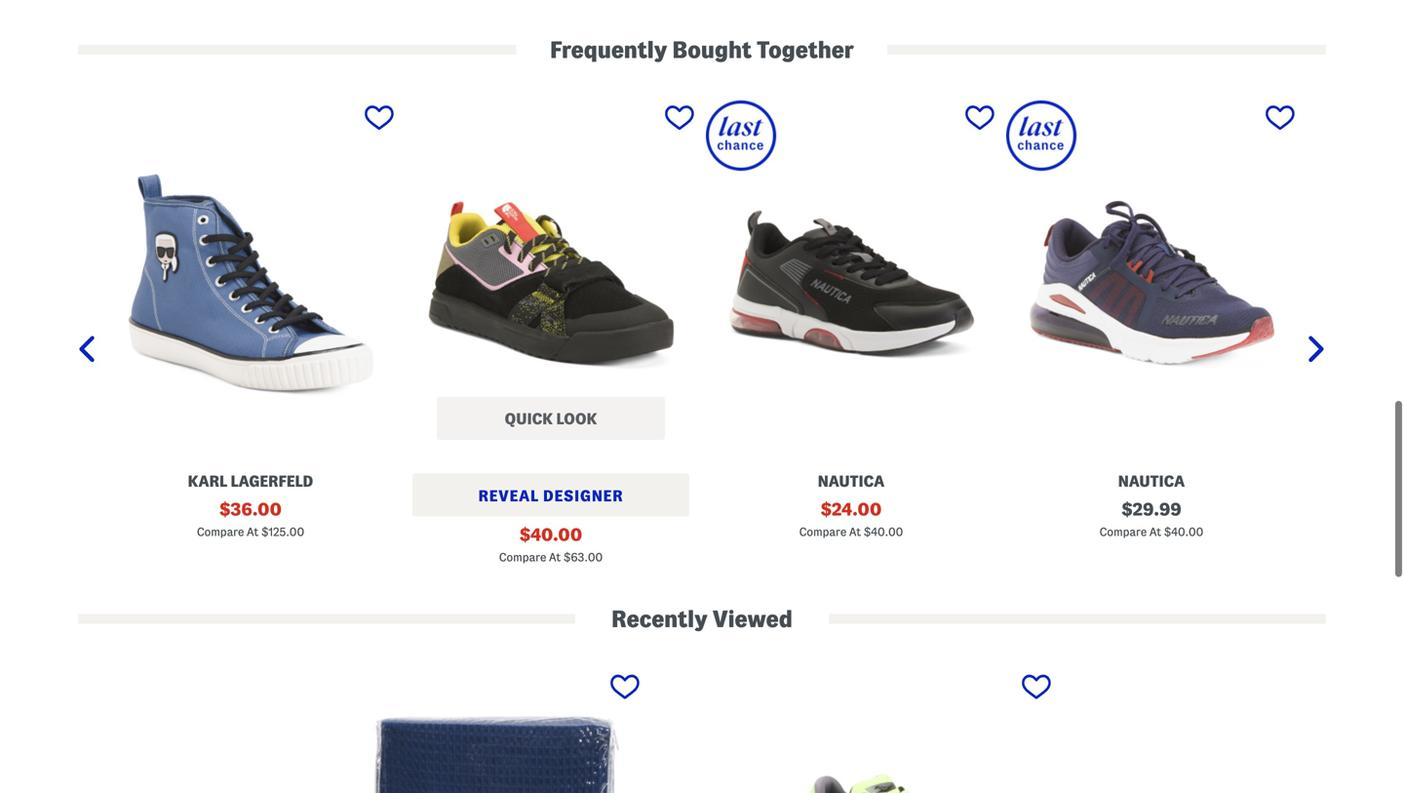 Task type: vqa. For each thing, say whether or not it's contained in the screenshot.


Task type: describe. For each thing, give the bounding box(es) containing it.
63.00
[[571, 551, 603, 563]]

men's made in portugal canvas high top sneakers image
[[105, 100, 396, 464]]

40.00 for 24.00
[[871, 526, 904, 538]]

compare for 29.99
[[1100, 526, 1147, 538]]

reveal
[[479, 487, 539, 504]]

quick look
[[505, 410, 597, 427]]

125.00
[[269, 526, 305, 538]]

at for 36.00
[[247, 526, 259, 538]]

compare for 24.00
[[800, 526, 847, 538]]

quick look button
[[437, 397, 665, 440]]

compare for 36.00
[[197, 526, 244, 538]]

36.00
[[231, 500, 282, 519]]

nautica for 24.00
[[818, 473, 885, 490]]

lagerfeld
[[231, 473, 313, 490]]

recently viewed
[[612, 606, 793, 632]]

at for 29.99
[[1150, 526, 1162, 538]]

viewed
[[713, 606, 793, 632]]

cotton waffle weave blanket image
[[351, 670, 642, 793]]

bought
[[673, 37, 752, 62]]

karl
[[188, 473, 227, 490]]

look
[[557, 410, 597, 427]]

designer
[[543, 487, 624, 504]]

recently
[[612, 606, 708, 632]]

40.00 for 29.99
[[1172, 526, 1204, 538]]

frequently bought together list
[[0, 99, 1327, 604]]

nautica for 29.99
[[1119, 473, 1186, 490]]

at for 24.00
[[850, 526, 861, 538]]

karl lagerfeld
[[188, 473, 313, 490]]

40.00 inside 40.00 compare at 63.00
[[531, 525, 583, 544]]

29.99
[[1133, 500, 1182, 519]]

24.00
[[832, 500, 882, 519]]



Task type: locate. For each thing, give the bounding box(es) containing it.
40.00
[[531, 525, 583, 544], [871, 526, 904, 538], [1172, 526, 1204, 538]]

together
[[757, 37, 854, 62]]

men's sport jogger sneakers image
[[706, 100, 997, 464]]

nautica up 24.00
[[818, 473, 885, 490]]

at down 36.00
[[247, 526, 259, 538]]

at down 24.00
[[850, 526, 861, 538]]

0 horizontal spatial nautica
[[818, 473, 885, 490]]

40.00 inside 24.00 compare at 40.00
[[871, 526, 904, 538]]

frequently
[[550, 37, 668, 62]]

at left 63.00
[[549, 551, 561, 563]]

compare down 36.00
[[197, 526, 244, 538]]

nautica
[[818, 473, 885, 490], [1119, 473, 1186, 490]]

compare inside 29.99 compare at 40.00
[[1100, 526, 1147, 538]]

nautica up 29.99
[[1119, 473, 1186, 490]]

24.00 compare at 40.00
[[800, 500, 904, 538]]

2 nautica from the left
[[1119, 473, 1186, 490]]

40.00 compare at 63.00
[[499, 525, 603, 563]]

at inside the 36.00 compare at 125.00
[[247, 526, 259, 538]]

compare down reveal
[[499, 551, 547, 563]]

1 horizontal spatial nautica
[[1119, 473, 1186, 490]]

at inside 29.99 compare at 40.00
[[1150, 526, 1162, 538]]

1 40.00 from the left
[[531, 525, 583, 544]]

quick
[[505, 410, 553, 427]]

36.00 compare at 125.00
[[197, 500, 305, 538]]

0 horizontal spatial 40.00
[[531, 525, 583, 544]]

compare
[[197, 526, 244, 538], [800, 526, 847, 538], [1100, 526, 1147, 538], [499, 551, 547, 563]]

compare down 29.99
[[1100, 526, 1147, 538]]

compare for 40.00
[[499, 551, 547, 563]]

40.00 inside 29.99 compare at 40.00
[[1172, 526, 1204, 538]]

click or press b to reveal designer element
[[413, 474, 690, 517]]

men's triumph 20 cushioned running sneakers image
[[763, 670, 1054, 793]]

frequently bought together
[[550, 37, 854, 62]]

40.00 up 63.00
[[531, 525, 583, 544]]

at
[[247, 526, 259, 538], [850, 526, 861, 538], [1150, 526, 1162, 538], [549, 551, 561, 563]]

1 nautica from the left
[[818, 473, 885, 490]]

2 40.00 from the left
[[871, 526, 904, 538]]

1 horizontal spatial 40.00
[[871, 526, 904, 538]]

at for 40.00
[[549, 551, 561, 563]]

compare inside the 36.00 compare at 125.00
[[197, 526, 244, 538]]

compare down 24.00
[[800, 526, 847, 538]]

40.00 down 29.99
[[1172, 526, 1204, 538]]

compare inside 40.00 compare at 63.00
[[499, 551, 547, 563]]

3 40.00 from the left
[[1172, 526, 1204, 538]]

compare inside 24.00 compare at 40.00
[[800, 526, 847, 538]]

29.99 compare at 40.00
[[1100, 500, 1204, 538]]

2 horizontal spatial 40.00
[[1172, 526, 1204, 538]]

men's suede waterproof larimer sport sneakers image
[[406, 100, 697, 464]]

at inside 40.00 compare at 63.00
[[549, 551, 561, 563]]

at down 29.99
[[1150, 526, 1162, 538]]

reveal designer
[[479, 487, 624, 504]]

at inside 24.00 compare at 40.00
[[850, 526, 861, 538]]

40.00 down 24.00
[[871, 526, 904, 538]]

men's sport jogger shoes image
[[1007, 100, 1297, 464]]



